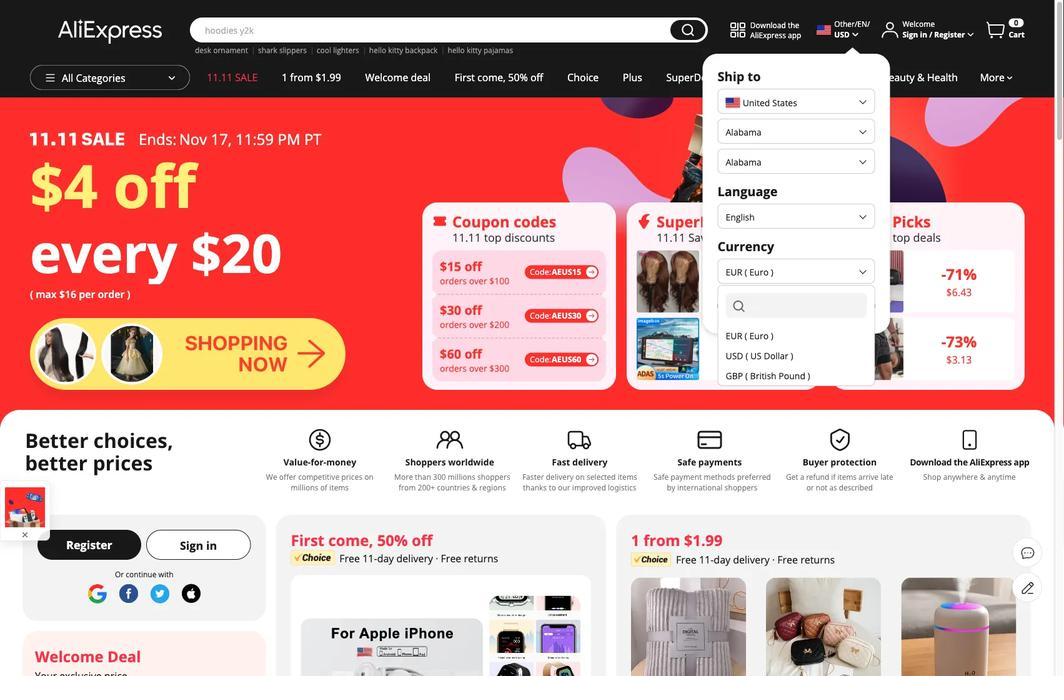 Task type: locate. For each thing, give the bounding box(es) containing it.
1 horizontal spatial /
[[929, 29, 933, 39]]

0 vertical spatial eur
[[726, 266, 742, 278]]

( left us
[[746, 350, 748, 362]]

day for 50%
[[377, 552, 394, 565]]

71%
[[946, 264, 977, 284]]

1 vertical spatial welcome
[[365, 71, 408, 84]]

11.11 for top picks
[[861, 230, 890, 245]]

welcome down hello kitty backpack link
[[365, 71, 408, 84]]

orders inside $60 off orders over $300
[[440, 362, 467, 374]]

every $20 ( max $16 per order )
[[30, 216, 282, 301]]

cool lighters
[[317, 45, 359, 55]]

ends: nov 17, 11:59 pm pt
[[139, 129, 322, 149]]

orders up $60
[[440, 318, 467, 330]]

3 orders from the top
[[440, 362, 467, 374]]

welcome deal
[[365, 71, 431, 84]]

1 horizontal spatial 1
[[631, 530, 640, 550]]

hello for hello kitty backpack
[[369, 45, 386, 55]]

0 horizontal spatial icon image
[[432, 214, 447, 229]]

off for $4 off
[[113, 144, 196, 225]]

11.11 left sale
[[207, 71, 233, 84]]

language
[[718, 182, 778, 200]]

0 vertical spatial first
[[455, 71, 475, 84]]

save left big
[[688, 230, 713, 245]]

0
[[1014, 17, 1019, 28]]

None button
[[670, 20, 705, 40]]

) right $34.22
[[771, 266, 774, 278]]

usd for usd
[[835, 29, 850, 39]]

top left deals at the right top
[[893, 230, 910, 245]]

aeus15
[[552, 267, 581, 278]]

2 code: from the top
[[530, 310, 551, 321]]

· for first come, 50% off
[[436, 552, 438, 565]]

0 vertical spatial $1.99
[[316, 71, 341, 84]]

eur ( euro ) up us
[[726, 330, 774, 342]]

1 horizontal spatial delivery
[[733, 553, 770, 567]]

top
[[484, 230, 502, 245], [893, 230, 910, 245]]

0 vertical spatial welcome
[[903, 19, 935, 29]]

gbp ( british pound )
[[726, 370, 810, 382]]

0 vertical spatial come,
[[478, 71, 506, 84]]

1 horizontal spatial ·
[[772, 553, 775, 567]]

eur up usd ( us dollar )
[[726, 330, 742, 342]]

1 alabama from the top
[[726, 126, 762, 138]]

off inside $15 off orders over $100
[[465, 258, 482, 275]]

off inside $30 off orders over $200
[[465, 301, 482, 318]]

0 vertical spatial 1 from $1.99
[[282, 71, 341, 84]]

returns
[[464, 552, 498, 565], [801, 553, 835, 567]]

0 horizontal spatial first come, 50% off
[[291, 530, 433, 550]]

1 horizontal spatial icon image
[[637, 214, 652, 229]]

orders inside $30 off orders over $200
[[440, 318, 467, 330]]

to
[[748, 67, 761, 85]]

11.11 up $15
[[452, 230, 481, 245]]

1 vertical spatial save
[[785, 299, 808, 313]]

over for $15 off
[[469, 275, 487, 287]]

) inside every $20 ( max $16 per order )
[[127, 287, 130, 301]]

0 horizontal spatial $1.99
[[316, 71, 341, 84]]

0 horizontal spatial usd
[[726, 350, 743, 362]]

superdeals right the plus link
[[667, 71, 720, 84]]

kitty
[[388, 45, 403, 55], [467, 45, 482, 55]]

1 horizontal spatial register
[[934, 29, 965, 39]]

0 horizontal spatial sign
[[180, 538, 203, 553]]

gbp
[[726, 370, 743, 382]]

1 vertical spatial sign
[[180, 538, 203, 553]]

1 horizontal spatial kitty
[[467, 45, 482, 55]]

/ right other/
[[867, 19, 870, 29]]

1 vertical spatial 1
[[631, 530, 640, 550]]

1 horizontal spatial sign
[[903, 29, 918, 39]]

1 over from the top
[[469, 275, 487, 287]]

superdeals up currency at the right top of the page
[[657, 211, 741, 232]]

11.11 left big
[[657, 230, 686, 245]]

2 over from the top
[[469, 318, 487, 330]]

0 horizontal spatial delivery
[[397, 552, 433, 565]]

1 vertical spatial eur
[[726, 330, 742, 342]]

welcome
[[903, 19, 935, 29], [365, 71, 408, 84], [35, 646, 104, 666]]

1 horizontal spatial welcome
[[365, 71, 408, 84]]

1 horizontal spatial save
[[785, 299, 808, 313]]

coupon bg image
[[432, 250, 606, 381]]

1 vertical spatial orders
[[440, 318, 467, 330]]

ship
[[718, 67, 745, 85]]

0 horizontal spatial 1 from $1.99
[[282, 71, 341, 84]]

1 horizontal spatial first
[[455, 71, 475, 84]]

3 icon image from the left
[[841, 214, 856, 229]]

aeus30
[[552, 310, 581, 321]]

app
[[788, 30, 801, 40]]

welcome up 'beauty & health'
[[903, 19, 935, 29]]

plus
[[623, 71, 642, 84]]

dollar
[[764, 350, 789, 362]]

usd left "en"
[[835, 29, 850, 39]]

0 horizontal spatial 11-
[[363, 552, 377, 565]]

/ up 'beauty & health'
[[929, 29, 933, 39]]

( inside every $20 ( max $16 per order )
[[30, 287, 33, 301]]

$34.22
[[741, 268, 769, 280]]

$4
[[30, 144, 98, 225]]

0 vertical spatial orders
[[440, 275, 467, 287]]

over left $100
[[469, 275, 487, 287]]

plus link
[[611, 65, 654, 90]]

top for coupon
[[484, 230, 502, 245]]

0 vertical spatial in
[[920, 29, 927, 39]]

0 horizontal spatial returns
[[464, 552, 498, 565]]

2 - from the top
[[942, 331, 946, 352]]

1 horizontal spatial top
[[893, 230, 910, 245]]

slippers
[[279, 45, 307, 55]]

0 horizontal spatial save
[[688, 230, 713, 245]]

1 horizontal spatial returns
[[801, 553, 835, 567]]

0 horizontal spatial ·
[[436, 552, 438, 565]]

1 horizontal spatial hello
[[448, 45, 465, 55]]

11.11 for coupon codes
[[452, 230, 481, 245]]

euro up usd ( us dollar )
[[750, 330, 769, 342]]

delivery
[[397, 552, 433, 565], [733, 553, 770, 567]]

code: aeus15
[[530, 267, 581, 278]]

· for 1 from $1.99
[[772, 553, 775, 567]]

save up "dollar"
[[785, 299, 808, 313]]

0 vertical spatial 50%
[[508, 71, 528, 84]]

code: left aeus15
[[530, 267, 551, 278]]

product image image
[[637, 250, 699, 313], [841, 250, 904, 313], [637, 318, 699, 380], [841, 318, 904, 380]]

delivery for 50%
[[397, 552, 433, 565]]

over left $200
[[469, 318, 487, 330]]

orders
[[440, 275, 467, 287], [440, 318, 467, 330], [440, 362, 467, 374]]

come,
[[478, 71, 506, 84], [328, 530, 373, 550]]

1 vertical spatial code:
[[530, 310, 551, 321]]

over inside $15 off orders over $100
[[469, 275, 487, 287]]

- inside -73% $3.13
[[942, 331, 946, 352]]

per
[[79, 287, 95, 301]]

usb cool mist sprayer portable 300ml electric air humidifier aroma oil diffuser with colorful night light for home car image
[[901, 578, 1016, 676]]

1 vertical spatial register
[[66, 537, 112, 552]]

( left max
[[30, 287, 33, 301]]

0 horizontal spatial kitty
[[388, 45, 403, 55]]

eur ( euro )
[[726, 266, 774, 278], [726, 330, 774, 342]]

1 kitty from the left
[[388, 45, 403, 55]]

orders for $60
[[440, 362, 467, 374]]

1 vertical spatial first
[[291, 530, 325, 550]]

0 horizontal spatial hello
[[369, 45, 386, 55]]

0 vertical spatial register
[[934, 29, 965, 39]]

eur
[[726, 266, 742, 278], [726, 330, 742, 342]]

17,
[[211, 129, 232, 149]]

2 vertical spatial orders
[[440, 362, 467, 374]]

over inside $30 off orders over $200
[[469, 318, 487, 330]]

0 horizontal spatial top
[[484, 230, 502, 245]]

orders left $300
[[440, 362, 467, 374]]

first come, 50% off
[[455, 71, 543, 84], [291, 530, 433, 550]]

50%
[[508, 71, 528, 84], [377, 530, 408, 550]]

0 vertical spatial code:
[[530, 267, 551, 278]]

continue
[[126, 569, 157, 579]]

1 horizontal spatial from
[[644, 530, 680, 550]]

code: left 'aeus30'
[[530, 310, 551, 321]]

in
[[920, 29, 927, 39], [206, 538, 217, 553]]

returns for first come, 50% off
[[464, 552, 498, 565]]

coupon codes
[[452, 211, 556, 232]]

kitty left 'backpack' at the left
[[388, 45, 403, 55]]

over inside $60 off orders over $300
[[469, 362, 487, 374]]

1 horizontal spatial $1.99
[[684, 530, 723, 550]]

off for $15 off orders over $100
[[465, 258, 482, 275]]

hello kitty backpack
[[369, 45, 438, 55]]

hello down hoodies y2k text box at top
[[448, 45, 465, 55]]

top left discounts
[[484, 230, 502, 245]]

0 vertical spatial over
[[469, 275, 487, 287]]

1 vertical spatial euro
[[750, 330, 769, 342]]

pm
[[278, 129, 300, 149]]

orders for $15
[[440, 275, 467, 287]]

None field
[[726, 293, 867, 318]]

icon image
[[432, 214, 447, 229], [637, 214, 652, 229], [841, 214, 856, 229]]

1 vertical spatial eur ( euro )
[[726, 330, 774, 342]]

the
[[788, 20, 800, 30]]

code: left the aeus60
[[530, 354, 551, 365]]

2 horizontal spatial icon image
[[841, 214, 856, 229]]

top for top
[[893, 230, 910, 245]]

- inside "-71% $6.43"
[[942, 264, 946, 284]]

0 vertical spatial from
[[290, 71, 313, 84]]

1 vertical spatial usd
[[726, 350, 743, 362]]

desk ornament
[[195, 45, 248, 55]]

ornament
[[213, 45, 248, 55]]

1 vertical spatial in
[[206, 538, 217, 553]]

hello right lighters
[[369, 45, 386, 55]]

11- for $1.99
[[699, 553, 714, 567]]

pt
[[304, 129, 322, 149]]

sale
[[235, 71, 258, 84]]

alabama
[[726, 126, 762, 138], [726, 156, 762, 168]]

0 vertical spatial save
[[688, 230, 713, 245]]

) right order
[[127, 287, 130, 301]]

save
[[688, 230, 713, 245], [785, 299, 808, 313]]

deal
[[107, 646, 141, 666]]

0 horizontal spatial day
[[377, 552, 394, 565]]

2 kitty from the left
[[467, 45, 482, 55]]

11.11 left picks
[[861, 230, 890, 245]]

kitty left pajamas
[[467, 45, 482, 55]]

1 vertical spatial -
[[942, 331, 946, 352]]

1 vertical spatial come,
[[328, 530, 373, 550]]

kitty for pajamas
[[467, 45, 482, 55]]

off for $60 off orders over $300
[[465, 345, 482, 362]]

cool
[[317, 45, 331, 55]]

0 vertical spatial euro
[[750, 266, 769, 278]]

3 over from the top
[[469, 362, 487, 374]]

hello
[[369, 45, 386, 55], [448, 45, 465, 55]]

usd
[[835, 29, 850, 39], [726, 350, 743, 362]]

close image
[[20, 530, 30, 540]]

welcome left deal
[[35, 646, 104, 666]]

$3.13
[[947, 353, 972, 366]]

orders inside $15 off orders over $100
[[440, 275, 467, 287]]

2 vertical spatial welcome
[[35, 646, 104, 666]]

1 vertical spatial from
[[644, 530, 680, 550]]

first
[[455, 71, 475, 84], [291, 530, 325, 550]]

1 horizontal spatial in
[[920, 29, 927, 39]]

1 vertical spatial over
[[469, 318, 487, 330]]

1 from $1.99 link
[[270, 65, 353, 90]]

deals
[[913, 230, 941, 245]]

1 horizontal spatial free 11-day delivery · free returns
[[676, 553, 835, 567]]

first come, 50% off link
[[443, 65, 555, 90]]

2 orders from the top
[[440, 318, 467, 330]]

united
[[743, 97, 770, 109]]

0 horizontal spatial 50%
[[377, 530, 408, 550]]

2 icon image from the left
[[637, 214, 652, 229]]

0 horizontal spatial from
[[290, 71, 313, 84]]

over left $300
[[469, 362, 487, 374]]

1 orders from the top
[[440, 275, 467, 287]]

3 code: from the top
[[530, 354, 551, 365]]

pound
[[779, 370, 806, 382]]

0 horizontal spatial welcome
[[35, 646, 104, 666]]

0 vertical spatial usd
[[835, 29, 850, 39]]

$1.99
[[316, 71, 341, 84], [684, 530, 723, 550]]

1 horizontal spatial first come, 50% off
[[455, 71, 543, 84]]

code:
[[530, 267, 551, 278], [530, 310, 551, 321], [530, 354, 551, 365]]

0 vertical spatial alabama
[[726, 126, 762, 138]]

euro down currency at the right top of the page
[[750, 266, 769, 278]]

alabama up language
[[726, 156, 762, 168]]

0 horizontal spatial /
[[867, 19, 870, 29]]

off inside $60 off orders over $300
[[465, 345, 482, 362]]

free
[[340, 552, 360, 565], [441, 552, 461, 565], [676, 553, 697, 567], [778, 553, 798, 567]]

1 horizontal spatial 50%
[[508, 71, 528, 84]]

cool lighters link
[[317, 45, 359, 55]]

0 horizontal spatial in
[[206, 538, 217, 553]]

2 top from the left
[[893, 230, 910, 245]]

code: for $60 off
[[530, 354, 551, 365]]

0 vertical spatial eur ( euro )
[[726, 266, 774, 278]]

in for sign in / register
[[920, 29, 927, 39]]

0 horizontal spatial first
[[291, 530, 325, 550]]

$100
[[490, 275, 510, 287]]

euro
[[750, 266, 769, 278], [750, 330, 769, 342]]

$15 off orders over $100
[[440, 258, 510, 287]]

1 horizontal spatial usd
[[835, 29, 850, 39]]

eur down currency at the right top of the page
[[726, 266, 742, 278]]

1 icon image from the left
[[432, 214, 447, 229]]

or
[[115, 569, 124, 579]]

max
[[36, 287, 57, 301]]

1 - from the top
[[942, 264, 946, 284]]

1 top from the left
[[484, 230, 502, 245]]

2 hello from the left
[[448, 45, 465, 55]]

alabama down united
[[726, 126, 762, 138]]

0 vertical spatial sign
[[903, 29, 918, 39]]

11.11
[[207, 71, 233, 84], [452, 230, 481, 245], [657, 230, 686, 245], [861, 230, 890, 245]]

orders up $30
[[440, 275, 467, 287]]

eur ( euro ) down currency at the right top of the page
[[726, 266, 774, 278]]

2 horizontal spatial welcome
[[903, 19, 935, 29]]

0 vertical spatial -
[[942, 264, 946, 284]]

1 hello from the left
[[369, 45, 386, 55]]

1 horizontal spatial day
[[714, 553, 731, 567]]

) right "dollar"
[[791, 350, 793, 362]]

1 horizontal spatial 11-
[[699, 553, 714, 567]]

welcome for welcome
[[903, 19, 935, 29]]

2 vertical spatial over
[[469, 362, 487, 374]]

0 horizontal spatial free 11-day delivery · free returns
[[340, 552, 498, 565]]

70x100cm milk velvet blanket, bed sheet, blanket, single dormitory, student coral velvet air conditioning, nap blanket, sofa image
[[631, 578, 746, 676]]

0 vertical spatial 1
[[282, 71, 288, 84]]

1 vertical spatial alabama
[[726, 156, 762, 168]]

1 code: from the top
[[530, 267, 551, 278]]

usd up gbp
[[726, 350, 743, 362]]



Task type: vqa. For each thing, say whether or not it's contained in the screenshot.
second vAVr7jZ image from the bottom
no



Task type: describe. For each thing, give the bounding box(es) containing it.
christmas
[[744, 71, 791, 84]]

$300
[[490, 362, 510, 374]]

$60
[[440, 345, 461, 362]]

welcome for welcome deal
[[365, 71, 408, 84]]

icon image for top picks
[[841, 214, 856, 229]]

ship to
[[718, 67, 761, 85]]

1 horizontal spatial come,
[[478, 71, 506, 84]]

code: for $15 off
[[530, 267, 551, 278]]

off for $30 off orders over $200
[[465, 301, 482, 318]]

welcome deal
[[35, 646, 141, 666]]

english
[[726, 211, 755, 223]]

$30
[[440, 301, 461, 318]]

in for sign in
[[206, 538, 217, 553]]

aeus60
[[552, 354, 581, 365]]

$34.22 link
[[637, 250, 811, 313]]

free 11-day delivery · free returns for 50%
[[340, 552, 498, 565]]

welcome for welcome deal
[[35, 646, 104, 666]]

2023 smart watch android phone 1.44'' inch color screen bluetooth call blood oxygen/pressure monitoring smart watch women men image
[[489, 596, 581, 676]]

welcome deal link
[[353, 65, 443, 90]]

picks
[[893, 211, 931, 232]]

11.11 for superdeals
[[657, 230, 686, 245]]

aliexpress
[[750, 30, 786, 40]]

christmas link
[[732, 65, 803, 90]]

0 vertical spatial superdeals
[[667, 71, 720, 84]]

11- for 50%
[[363, 552, 377, 565]]

2 eur from the top
[[726, 330, 742, 342]]

$6.43
[[947, 286, 972, 299]]

en
[[858, 19, 867, 29]]

1 vertical spatial superdeals
[[657, 211, 741, 232]]

$30 off orders over $200
[[440, 301, 510, 330]]

1 eur ( euro ) from the top
[[726, 266, 774, 278]]

pajamas
[[484, 45, 513, 55]]

hoodies y2k text field
[[199, 24, 664, 36]]

50% inside first come, 50% off link
[[508, 71, 528, 84]]

- for 71%
[[942, 264, 946, 284]]

11.11 sale link
[[195, 65, 270, 90]]

-71% $6.43
[[942, 264, 977, 299]]

2022 new fashion female shoulder bag rhombus embroidered solid color chain women shoulder crossbody casual trendy phone bag image
[[766, 578, 881, 676]]

( down currency at the right top of the page
[[745, 266, 747, 278]]

0 cart
[[1009, 17, 1025, 40]]

( up usd ( us dollar )
[[745, 330, 747, 342]]

choice
[[567, 71, 599, 84]]

code: aeus60
[[530, 354, 581, 365]]

/ for in
[[929, 29, 933, 39]]

returns for 1 from $1.99
[[801, 553, 835, 567]]

0 horizontal spatial register
[[66, 537, 112, 552]]

73%
[[946, 331, 977, 352]]

sign for sign in / register
[[903, 29, 918, 39]]

$57.84
[[741, 336, 769, 347]]

deal
[[411, 71, 431, 84]]

desk
[[195, 45, 211, 55]]

delivery for $1.99
[[733, 553, 770, 567]]

$15
[[440, 258, 461, 275]]

$57.84 link
[[637, 318, 811, 380]]

sign in / register
[[903, 29, 965, 39]]

-73% $3.13
[[942, 331, 977, 366]]

free 11-day delivery · free returns for $1.99
[[676, 553, 835, 567]]

usd for usd ( us dollar )
[[726, 350, 743, 362]]

top picks
[[861, 211, 931, 232]]

1 euro from the top
[[750, 266, 769, 278]]

1 vertical spatial 50%
[[377, 530, 408, 550]]

0 horizontal spatial 1
[[282, 71, 288, 84]]

0 horizontal spatial come,
[[328, 530, 373, 550]]

2 alabama from the top
[[726, 156, 762, 168]]

beauty & health
[[882, 71, 958, 84]]

11.11 top discounts
[[452, 230, 555, 245]]

$16
[[59, 287, 76, 301]]

sign for sign in
[[180, 538, 203, 553]]

$20
[[191, 216, 282, 289]]

over for $60 off
[[469, 362, 487, 374]]

or continue with
[[115, 569, 173, 579]]

1 vertical spatial 1 from $1.99
[[631, 530, 723, 550]]

&
[[917, 71, 925, 84]]

all categories
[[62, 71, 125, 85]]

2 eur ( euro ) from the top
[[726, 330, 774, 342]]

top
[[861, 211, 889, 232]]

all
[[62, 71, 73, 85]]

hello for hello kitty pajamas
[[448, 45, 465, 55]]

choice image
[[291, 550, 335, 565]]

cart
[[1009, 29, 1025, 40]]

icon image for superdeals
[[637, 214, 652, 229]]

order
[[98, 287, 125, 301]]

more
[[980, 71, 1005, 84]]

hello kitty pajamas
[[448, 45, 513, 55]]

superdeals link
[[654, 65, 732, 90]]

discounts
[[505, 230, 555, 245]]

states
[[772, 97, 797, 109]]

beauty & health link
[[870, 65, 970, 90]]

) right pound
[[808, 370, 810, 382]]

kitty for backpack
[[388, 45, 403, 55]]

shark slippers link
[[258, 45, 307, 55]]

( right gbp
[[745, 370, 748, 382]]

nov
[[179, 129, 207, 149]]

11:59
[[236, 129, 274, 149]]

with
[[158, 569, 173, 579]]

shark slippers
[[258, 45, 307, 55]]

over for $30 off
[[469, 318, 487, 330]]

0 vertical spatial first come, 50% off
[[455, 71, 543, 84]]

orders for $30
[[440, 318, 467, 330]]

other/
[[835, 19, 858, 29]]

2 euro from the top
[[750, 330, 769, 342]]

pop picture image
[[5, 488, 45, 528]]

/ for en
[[867, 19, 870, 29]]

code: for $30 off
[[530, 310, 551, 321]]

big
[[716, 230, 732, 245]]

us
[[751, 350, 762, 362]]

backpack
[[405, 45, 438, 55]]

- for 73%
[[942, 331, 946, 352]]

$4 off
[[30, 144, 196, 225]]

1 vertical spatial first come, 50% off
[[291, 530, 433, 550]]

welcome deal link
[[22, 631, 266, 676]]

1 vertical spatial $1.99
[[684, 530, 723, 550]]

hello kitty backpack link
[[369, 45, 438, 55]]

shark
[[258, 45, 277, 55]]

codes
[[514, 211, 556, 232]]

coupon
[[452, 211, 510, 232]]

$60 off orders over $300
[[440, 345, 510, 374]]

1 eur from the top
[[726, 266, 742, 278]]

download the aliexpress app
[[750, 20, 801, 40]]

hello kitty pajamas link
[[448, 45, 513, 55]]

sign in
[[180, 538, 217, 553]]

beauty
[[882, 71, 915, 84]]

11.11 save big
[[657, 230, 732, 245]]

day for $1.99
[[714, 553, 731, 567]]

categories
[[76, 71, 125, 85]]

) right $57.84
[[771, 330, 774, 342]]

11.11 sale
[[207, 71, 258, 84]]

lighters
[[333, 45, 359, 55]]

download
[[750, 20, 786, 30]]

icon image for coupon codes
[[432, 214, 447, 229]]

british
[[750, 370, 777, 382]]

desk ornament link
[[195, 45, 248, 55]]



